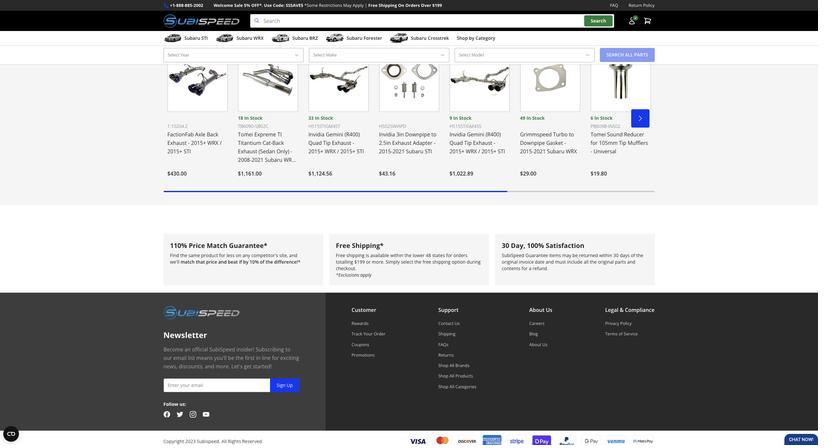 Task type: vqa. For each thing, say whether or not it's contained in the screenshot.
bottommost autosports
no



Task type: describe. For each thing, give the bounding box(es) containing it.
stock for $1,124.56
[[321, 115, 333, 121]]

a subaru wrx thumbnail image image
[[216, 33, 234, 43]]

grimmspeed turbo to downpipe gasket - 2015-2021 subaru wrx
[[520, 131, 577, 155]]

best
[[164, 24, 181, 35]]

Select Model button
[[455, 48, 595, 62]]

subaru forester
[[347, 35, 382, 41]]

tomei sound reducer for 105mm tip mufflers - universal image
[[591, 48, 651, 112]]

- inside 6 in stock pb609b-ins02 tomei sound reducer for 105mm tip mufflers - universal
[[591, 148, 593, 155]]

shipping link
[[439, 332, 477, 337]]

mastercard image
[[433, 435, 452, 446]]

to inside grimmspeed turbo to downpipe gasket - 2015-2021 subaru wrx
[[569, 131, 574, 138]]

10%
[[250, 259, 259, 265]]

you'll
[[214, 355, 227, 362]]

the right days on the bottom of page
[[637, 253, 644, 259]]

$43.16
[[379, 170, 396, 177]]

subaru left brz
[[293, 35, 308, 41]]

hs15stigm4ss
[[450, 123, 482, 129]]

9 in stock hs15stigm4ss invidia gemini (r400) quad tip exhaust - 2015+ wrx / 2015+ sti
[[450, 115, 505, 155]]

crosstrek
[[428, 35, 449, 41]]

shop for shop all brands
[[439, 363, 449, 369]]

site,
[[280, 253, 288, 259]]

/ for $1,022.89
[[479, 148, 481, 155]]

be inside become an official subispeed insider! subscribing to our email list means you'll be the first in line for exciting news, discounts, and more. let's get started!
[[228, 355, 234, 362]]

- inside hs02swiapd invidia 3in downpipe to 2.5in exhaust adapter  - 2015-2021 subaru sti
[[434, 139, 436, 147]]

visa image
[[408, 435, 428, 446]]

tip for $1,124.56
[[323, 139, 331, 147]]

invidia inside hs02swiapd invidia 3in downpipe to 2.5in exhaust adapter  - 2015-2021 subaru sti
[[379, 131, 395, 138]]

checkout.
[[336, 266, 357, 272]]

factionfab axle back exhaust - 2015+ wrx / 2015+ sti image
[[168, 48, 228, 112]]

order
[[374, 332, 386, 337]]

for inside free shipping* free shipping is available within the lower 48 states for orders totalling $199 or more. simply select the free shipping option during checkout. *exclusions apply
[[446, 253, 453, 259]]

2 vertical spatial free
[[336, 253, 346, 259]]

(r400) for $1,022.89
[[486, 131, 501, 138]]

started!
[[253, 363, 272, 371]]

1 horizontal spatial shipping
[[433, 259, 451, 265]]

tip inside 6 in stock pb609b-ins02 tomei sound reducer for 105mm tip mufflers - universal
[[619, 139, 627, 147]]

on
[[236, 253, 242, 259]]

a subaru sti thumbnail image image
[[164, 33, 182, 43]]

subaru inside hs02swiapd invidia 3in downpipe to 2.5in exhaust adapter  - 2015-2021 subaru sti
[[406, 148, 424, 155]]

- inside 1.10204.2 factionfab axle back exhaust - 2015+ wrx / 2015+ sti
[[188, 139, 190, 147]]

$430.00
[[168, 170, 187, 177]]

the inside become an official subispeed insider! subscribing to our email list means you'll be the first in line for exciting news, discounts, and more. let's get started!
[[236, 355, 244, 362]]

discounts,
[[179, 363, 204, 371]]

|
[[365, 2, 367, 8]]

1 horizontal spatial of
[[619, 332, 623, 337]]

wrx inside 33 in stock hs15stigm4st invidia gemini (r400) quad tip exhaust - 2015+ wrx / 2015+ sti
[[325, 148, 336, 155]]

shop for shop by category
[[457, 35, 468, 41]]

blog
[[530, 332, 538, 337]]

(sedan
[[259, 148, 275, 155]]

instagram logo image
[[190, 412, 196, 418]]

1.10204.2 factionfab axle back exhaust - 2015+ wrx / 2015+ sti
[[168, 123, 222, 155]]

quad for $1,124.56
[[309, 139, 322, 147]]

sti inside dropdown button
[[201, 35, 208, 41]]

follow
[[164, 402, 178, 408]]

1 subispeed logo image from the top
[[164, 14, 240, 28]]

search input field
[[250, 14, 615, 28]]

first
[[245, 355, 255, 362]]

1 about from the top
[[530, 307, 545, 314]]

885-
[[185, 2, 194, 8]]

0 vertical spatial shipping
[[379, 2, 397, 8]]

more. inside free shipping* free shipping is available within the lower 48 states for orders totalling $199 or more. simply select the free shipping option during checkout. *exclusions apply
[[372, 259, 385, 265]]

sign
[[277, 383, 286, 389]]

an
[[185, 346, 191, 354]]

the down lower
[[415, 259, 422, 265]]

48
[[426, 253, 431, 259]]

match that price and beat if by 10% of the difference!*
[[181, 259, 301, 265]]

restrictions
[[319, 2, 342, 8]]

blog link
[[530, 332, 553, 337]]

competitor's
[[252, 253, 278, 259]]

contents
[[502, 266, 521, 272]]

sti inside the 18 in stock tb6090-sb02c tomei expreme ti titantium cat-back exhaust (sedan only) - 2008-2021 subaru wrx & sti
[[243, 165, 250, 172]]

subaru crosstrek
[[411, 35, 449, 41]]

sign up
[[277, 383, 293, 389]]

forester
[[364, 35, 382, 41]]

exhaust inside 9 in stock hs15stigm4ss invidia gemini (r400) quad tip exhaust - 2015+ wrx / 2015+ sti
[[473, 139, 493, 147]]

coupons
[[352, 342, 369, 348]]

shop all brands link
[[439, 363, 477, 369]]

twitter logo image
[[177, 412, 183, 418]]

careers link
[[530, 321, 553, 327]]

stock for $1,022.89
[[459, 115, 472, 121]]

get
[[244, 363, 252, 371]]

subaru inside the 18 in stock tb6090-sb02c tomei expreme ti titantium cat-back exhaust (sedan only) - 2008-2021 subaru wrx & sti
[[265, 156, 283, 164]]

the up the select
[[405, 253, 412, 259]]

all for categories
[[450, 384, 455, 390]]

2015- inside hs02swiapd invidia 3in downpipe to 2.5in exhaust adapter  - 2015-2021 subaru sti
[[379, 148, 393, 155]]

factionfab
[[168, 131, 194, 138]]

guarantee*
[[229, 241, 268, 250]]

is
[[366, 253, 369, 259]]

rewards
[[352, 321, 369, 327]]

mufflers
[[628, 139, 649, 147]]

track your order link
[[352, 332, 386, 337]]

contact
[[439, 321, 454, 327]]

9
[[450, 115, 453, 121]]

paypal image
[[557, 435, 577, 446]]

become
[[164, 346, 183, 354]]

reserved.
[[242, 439, 263, 445]]

exhaust inside the 18 in stock tb6090-sb02c tomei expreme ti titantium cat-back exhaust (sedan only) - 2008-2021 subaru wrx & sti
[[238, 148, 257, 155]]

all for brands
[[450, 363, 455, 369]]

policy for return policy
[[644, 2, 655, 8]]

*some
[[305, 2, 318, 8]]

shop for shop all categories
[[439, 384, 449, 390]]

$199 inside free shipping* free shipping is available within the lower 48 states for orders totalling $199 or more. simply select the free shipping option during checkout. *exclusions apply
[[355, 259, 365, 265]]

Select Year button
[[164, 48, 304, 62]]

to inside hs02swiapd invidia 3in downpipe to 2.5in exhaust adapter  - 2015-2021 subaru sti
[[432, 131, 437, 138]]

2023
[[185, 439, 196, 445]]

and inside the find the same product for less on any competitor's site, and we'll
[[289, 253, 298, 259]]

subispeed inside become an official subispeed insider! subscribing to our email list means you'll be the first in line for exciting news, discounts, and more. let's get started!
[[210, 346, 235, 354]]

more. inside become an official subispeed insider! subscribing to our email list means you'll be the first in line for exciting news, discounts, and more. let's get started!
[[216, 363, 230, 371]]

subaru sti
[[184, 35, 208, 41]]

the right all
[[590, 259, 597, 265]]

option
[[452, 259, 466, 265]]

5%
[[244, 2, 250, 8]]

$1,161.00
[[238, 170, 262, 177]]

terms of service link
[[606, 332, 655, 337]]

a subaru forester thumbnail image image
[[326, 33, 344, 43]]

metapay image
[[634, 441, 653, 444]]

be inside 30 day, 100% satisfaction subispeed guarantee items may be returned within 30 days of the original invoice date and must include all the original parts and contents for a refund.
[[573, 253, 578, 259]]

in for $1,161.00
[[245, 115, 249, 121]]

select model image
[[586, 53, 591, 58]]

- inside the 18 in stock tb6090-sb02c tomei expreme ti titantium cat-back exhaust (sedan only) - 2008-2021 subaru wrx & sti
[[291, 148, 293, 155]]

by inside dropdown button
[[469, 35, 475, 41]]

subaru crosstrek button
[[390, 32, 449, 45]]

105mm
[[599, 139, 618, 147]]

expreme
[[255, 131, 276, 138]]

downpipe for adapter
[[406, 131, 430, 138]]

googlepay image
[[582, 435, 602, 446]]

a subaru brz thumbnail image image
[[272, 33, 290, 43]]

brz
[[310, 35, 318, 41]]

policy for privacy policy
[[621, 321, 632, 327]]

- inside 9 in stock hs15stigm4ss invidia gemini (r400) quad tip exhaust - 2015+ wrx / 2015+ sti
[[494, 139, 496, 147]]

free
[[423, 259, 431, 265]]

invidia gemini (r400) quad tip exhaust - 2015+ wrx / 2015+ sti image for $1,124.56
[[309, 48, 369, 112]]

1 horizontal spatial 30
[[614, 253, 619, 259]]

1 horizontal spatial &
[[620, 307, 624, 314]]

a
[[529, 266, 532, 272]]

promotions link
[[352, 353, 386, 358]]

sssave5
[[286, 2, 304, 8]]

facebook logo image
[[164, 412, 170, 418]]

invidia 3in downpipe to 2.5in exhaust adapter  - 2015-2021 subaru sti image
[[379, 48, 439, 112]]

to inside become an official subispeed insider! subscribing to our email list means you'll be the first in line for exciting news, discounts, and more. let's get started!
[[286, 346, 291, 354]]

off*.
[[252, 2, 263, 8]]

terms
[[606, 332, 618, 337]]

less
[[227, 253, 235, 259]]

amex image
[[483, 435, 502, 446]]

rights
[[228, 439, 241, 445]]

our
[[164, 355, 172, 362]]

2021 inside grimmspeed turbo to downpipe gasket - 2015-2021 subaru wrx
[[534, 148, 546, 155]]

back inside the 18 in stock tb6090-sb02c tomei expreme ti titantium cat-back exhaust (sedan only) - 2008-2021 subaru wrx & sti
[[273, 139, 284, 147]]

110% price match guarantee*
[[170, 241, 268, 250]]

newsletter
[[164, 330, 207, 341]]

2021 inside hs02swiapd invidia 3in downpipe to 2.5in exhaust adapter  - 2015-2021 subaru sti
[[393, 148, 405, 155]]

privacy
[[606, 321, 620, 327]]

back inside 1.10204.2 factionfab axle back exhaust - 2015+ wrx / 2015+ sti
[[207, 131, 219, 138]]

$19.80
[[591, 170, 607, 177]]

Enter your email text field
[[164, 379, 300, 393]]

or
[[366, 259, 371, 265]]

and down days on the bottom of page
[[628, 259, 636, 265]]

1 vertical spatial free
[[336, 241, 350, 250]]

brands
[[456, 363, 470, 369]]

all left rights
[[222, 439, 227, 445]]

Select Make button
[[309, 48, 450, 62]]

axle
[[195, 131, 206, 138]]

wrx inside 1.10204.2 factionfab axle back exhaust - 2015+ wrx / 2015+ sti
[[208, 139, 219, 147]]

wrx inside grimmspeed turbo to downpipe gasket - 2015-2021 subaru wrx
[[566, 148, 577, 155]]

must
[[555, 259, 566, 265]]



Task type: locate. For each thing, give the bounding box(es) containing it.
copyright
[[164, 439, 184, 445]]

for right states
[[446, 253, 453, 259]]

tomei for titantium
[[238, 131, 253, 138]]

/ left titantium
[[220, 139, 222, 147]]

1 horizontal spatial shipping
[[439, 332, 456, 337]]

tomei down tb6090-
[[238, 131, 253, 138]]

stock inside 33 in stock hs15stigm4st invidia gemini (r400) quad tip exhaust - 2015+ wrx / 2015+ sti
[[321, 115, 333, 121]]

hs15stigm4st
[[309, 123, 341, 129]]

2 horizontal spatial /
[[479, 148, 481, 155]]

0 vertical spatial be
[[573, 253, 578, 259]]

gemini for $1,124.56
[[326, 131, 344, 138]]

1 horizontal spatial original
[[598, 259, 614, 265]]

tip down sound
[[619, 139, 627, 147]]

tomei expreme ti titantium cat-back exhaust (sedan only) - 2008-2021 subaru wrx & sti image
[[238, 48, 298, 112]]

sti inside 9 in stock hs15stigm4ss invidia gemini (r400) quad tip exhaust - 2015+ wrx / 2015+ sti
[[498, 148, 505, 155]]

4 stock from the left
[[533, 115, 545, 121]]

beat
[[228, 259, 238, 265]]

downpipe up adapter
[[406, 131, 430, 138]]

0 vertical spatial free
[[369, 2, 378, 8]]

1 horizontal spatial invidia
[[379, 131, 395, 138]]

(r400) inside 33 in stock hs15stigm4st invidia gemini (r400) quad tip exhaust - 2015+ wrx / 2015+ sti
[[345, 131, 360, 138]]

about us up careers link
[[530, 307, 553, 314]]

wrx inside 9 in stock hs15stigm4ss invidia gemini (r400) quad tip exhaust - 2015+ wrx / 2015+ sti
[[466, 148, 477, 155]]

0 horizontal spatial shipping
[[379, 2, 397, 8]]

to up adapter
[[432, 131, 437, 138]]

(r400) for $1,124.56
[[345, 131, 360, 138]]

all down shop all brands on the right of the page
[[450, 374, 455, 380]]

1 horizontal spatial to
[[432, 131, 437, 138]]

faqs link
[[439, 342, 477, 348]]

in for $1,124.56
[[315, 115, 320, 121]]

discover image
[[458, 435, 477, 446]]

0 vertical spatial back
[[207, 131, 219, 138]]

2 invidia gemini (r400) quad tip exhaust - 2015+ wrx / 2015+ sti image from the left
[[450, 48, 510, 112]]

1 vertical spatial shipping
[[439, 332, 456, 337]]

1 horizontal spatial tomei
[[591, 131, 606, 138]]

for up universal
[[591, 139, 598, 147]]

parts
[[616, 259, 627, 265]]

/ for $1,124.56
[[337, 148, 339, 155]]

$29.00
[[520, 170, 537, 177]]

shipping left on
[[379, 2, 397, 8]]

subaru wrx
[[237, 35, 264, 41]]

1 horizontal spatial more.
[[372, 259, 385, 265]]

youtube logo image
[[203, 412, 209, 418]]

1 horizontal spatial be
[[573, 253, 578, 259]]

1 horizontal spatial 2015-
[[520, 148, 534, 155]]

1 vertical spatial be
[[228, 355, 234, 362]]

in
[[245, 115, 249, 121], [315, 115, 320, 121], [454, 115, 458, 121], [527, 115, 531, 121], [595, 115, 599, 121]]

2 about from the top
[[530, 342, 542, 348]]

us for the about us link
[[543, 342, 548, 348]]

2 horizontal spatial tip
[[619, 139, 627, 147]]

0 horizontal spatial be
[[228, 355, 234, 362]]

2 tip from the left
[[465, 139, 472, 147]]

2015+
[[191, 139, 206, 147], [168, 148, 182, 155], [309, 148, 324, 155], [341, 148, 356, 155], [450, 148, 465, 155], [482, 148, 497, 155]]

2 about us from the top
[[530, 342, 548, 348]]

original left parts
[[598, 259, 614, 265]]

compliance
[[625, 307, 655, 314]]

terms of service
[[606, 332, 638, 337]]

for inside 6 in stock pb609b-ins02 tomei sound reducer for 105mm tip mufflers - universal
[[591, 139, 598, 147]]

1 horizontal spatial back
[[273, 139, 284, 147]]

2 quad from the left
[[450, 139, 463, 147]]

and
[[289, 253, 298, 259], [218, 259, 227, 265], [546, 259, 554, 265], [628, 259, 636, 265], [205, 363, 214, 371]]

code:
[[273, 2, 285, 8]]

stock inside 6 in stock pb609b-ins02 tomei sound reducer for 105mm tip mufflers - universal
[[601, 115, 613, 121]]

subaru inside grimmspeed turbo to downpipe gasket - 2015-2021 subaru wrx
[[547, 148, 565, 155]]

subispeed down day,
[[502, 253, 525, 259]]

wrx inside dropdown button
[[254, 35, 264, 41]]

1 horizontal spatial downpipe
[[520, 139, 545, 147]]

invidia down the hs15stigm4st
[[309, 131, 325, 138]]

0 horizontal spatial subispeed
[[210, 346, 235, 354]]

tip down the hs15stigm4st
[[323, 139, 331, 147]]

1 vertical spatial subispeed
[[210, 346, 235, 354]]

exhaust down factionfab
[[168, 139, 187, 147]]

1 original from the left
[[502, 259, 518, 265]]

exhaust inside 1.10204.2 factionfab axle back exhaust - 2015+ wrx / 2015+ sti
[[168, 139, 187, 147]]

1 horizontal spatial tip
[[465, 139, 472, 147]]

the up the match
[[180, 253, 187, 259]]

0 horizontal spatial original
[[502, 259, 518, 265]]

date
[[535, 259, 545, 265]]

shoppay image
[[532, 435, 552, 446]]

1 horizontal spatial (r400)
[[486, 131, 501, 138]]

the inside the find the same product for less on any competitor's site, and we'll
[[180, 253, 187, 259]]

within right "returned"
[[600, 253, 613, 259]]

0 vertical spatial shipping
[[347, 253, 365, 259]]

3 in from the left
[[454, 115, 458, 121]]

within inside free shipping* free shipping is available within the lower 48 states for orders totalling $199 or more. simply select the free shipping option during checkout. *exclusions apply
[[391, 253, 404, 259]]

and up difference!*
[[289, 253, 298, 259]]

quad for $1,022.89
[[450, 139, 463, 147]]

category
[[476, 35, 496, 41]]

in inside 6 in stock pb609b-ins02 tomei sound reducer for 105mm tip mufflers - universal
[[595, 115, 599, 121]]

in right "49"
[[527, 115, 531, 121]]

shop all categories
[[439, 384, 477, 390]]

in for $1,022.89
[[454, 115, 458, 121]]

all left brands
[[450, 363, 455, 369]]

subaru down adapter
[[406, 148, 424, 155]]

/ inside 1.10204.2 factionfab axle back exhaust - 2015+ wrx / 2015+ sti
[[220, 139, 222, 147]]

same
[[189, 253, 200, 259]]

a subaru crosstrek thumbnail image image
[[390, 33, 409, 43]]

2 (r400) from the left
[[486, 131, 501, 138]]

in inside the 18 in stock tb6090-sb02c tomei expreme ti titantium cat-back exhaust (sedan only) - 2008-2021 subaru wrx & sti
[[245, 115, 249, 121]]

match
[[181, 259, 195, 265]]

0 horizontal spatial gemini
[[326, 131, 344, 138]]

0 vertical spatial of
[[631, 253, 636, 259]]

0 horizontal spatial to
[[286, 346, 291, 354]]

1 horizontal spatial subispeed
[[502, 253, 525, 259]]

back down ti
[[273, 139, 284, 147]]

in
[[256, 355, 261, 362]]

to up exciting
[[286, 346, 291, 354]]

1 vertical spatial by
[[243, 259, 249, 265]]

stock right "49"
[[533, 115, 545, 121]]

subispeed logo image down 2002
[[164, 14, 240, 28]]

0 horizontal spatial back
[[207, 131, 219, 138]]

us down blog link
[[543, 342, 548, 348]]

0 horizontal spatial tip
[[323, 139, 331, 147]]

1 horizontal spatial gemini
[[467, 131, 485, 138]]

2 horizontal spatial of
[[631, 253, 636, 259]]

in inside 33 in stock hs15stigm4st invidia gemini (r400) quad tip exhaust - 2015+ wrx / 2015+ sti
[[315, 115, 320, 121]]

tomei inside 6 in stock pb609b-ins02 tomei sound reducer for 105mm tip mufflers - universal
[[591, 131, 606, 138]]

stock for $19.80
[[601, 115, 613, 121]]

about us
[[530, 307, 553, 314], [530, 342, 548, 348]]

5 in from the left
[[595, 115, 599, 121]]

us up "shipping" link
[[455, 321, 460, 327]]

policy right the return
[[644, 2, 655, 8]]

1 within from the left
[[391, 253, 404, 259]]

downpipe for 2021
[[520, 139, 545, 147]]

tomei inside the 18 in stock tb6090-sb02c tomei expreme ti titantium cat-back exhaust (sedan only) - 2008-2021 subaru wrx & sti
[[238, 131, 253, 138]]

30 left day,
[[502, 241, 510, 250]]

returns
[[439, 353, 454, 358]]

0 vertical spatial by
[[469, 35, 475, 41]]

subaru down gasket
[[547, 148, 565, 155]]

0 horizontal spatial invidia
[[309, 131, 325, 138]]

more. down "available"
[[372, 259, 385, 265]]

subispeed inside 30 day, 100% satisfaction subispeed guarantee items may be returned within 30 days of the original invoice date and must include all the original parts and contents for a refund.
[[502, 253, 525, 259]]

for right "line"
[[272, 355, 279, 362]]

1 horizontal spatial policy
[[644, 2, 655, 8]]

2 tomei from the left
[[591, 131, 606, 138]]

sound
[[608, 131, 623, 138]]

gemini inside 9 in stock hs15stigm4ss invidia gemini (r400) quad tip exhaust - 2015+ wrx / 2015+ sti
[[467, 131, 485, 138]]

original up contents
[[502, 259, 518, 265]]

all down shop all products
[[450, 384, 455, 390]]

exhaust
[[168, 139, 187, 147], [332, 139, 352, 147], [393, 139, 412, 147], [473, 139, 493, 147], [238, 148, 257, 155]]

follow us:
[[164, 402, 186, 408]]

subaru down (sedan
[[265, 156, 283, 164]]

for inside the find the same product for less on any competitor's site, and we'll
[[219, 253, 226, 259]]

us for contact us link
[[455, 321, 460, 327]]

2 vertical spatial us
[[543, 342, 548, 348]]

/ inside 33 in stock hs15stigm4st invidia gemini (r400) quad tip exhaust - 2015+ wrx / 2015+ sti
[[337, 148, 339, 155]]

& right the legal
[[620, 307, 624, 314]]

within inside 30 day, 100% satisfaction subispeed guarantee items may be returned within 30 days of the original invoice date and must include all the original parts and contents for a refund.
[[600, 253, 613, 259]]

select make image
[[440, 53, 445, 58]]

$1,124.56
[[309, 170, 332, 177]]

0 vertical spatial 30
[[502, 241, 510, 250]]

2 invidia from the left
[[379, 131, 395, 138]]

within up 'simply'
[[391, 253, 404, 259]]

to right turbo
[[569, 131, 574, 138]]

1 tomei from the left
[[238, 131, 253, 138]]

gemini
[[326, 131, 344, 138], [467, 131, 485, 138]]

0 horizontal spatial (r400)
[[345, 131, 360, 138]]

2 horizontal spatial invidia
[[450, 131, 466, 138]]

1 invidia from the left
[[309, 131, 325, 138]]

select year image
[[294, 53, 300, 58]]

1 gemini from the left
[[326, 131, 344, 138]]

2 gemini from the left
[[467, 131, 485, 138]]

2 2015- from the left
[[520, 148, 534, 155]]

/ inside 9 in stock hs15stigm4ss invidia gemini (r400) quad tip exhaust - 2015+ wrx / 2015+ sti
[[479, 148, 481, 155]]

your
[[364, 332, 373, 337]]

$199
[[433, 2, 442, 8], [355, 259, 365, 265]]

0 vertical spatial subispeed
[[502, 253, 525, 259]]

3 invidia from the left
[[450, 131, 466, 138]]

products
[[456, 374, 473, 380]]

2021 down 3in
[[393, 148, 405, 155]]

titantium
[[238, 139, 262, 147]]

gemini for $1,022.89
[[467, 131, 485, 138]]

back
[[207, 131, 219, 138], [273, 139, 284, 147]]

0 vertical spatial &
[[238, 165, 242, 172]]

invidia down the hs15stigm4ss
[[450, 131, 466, 138]]

0 vertical spatial downpipe
[[406, 131, 430, 138]]

within
[[391, 253, 404, 259], [600, 253, 613, 259]]

wrx inside the 18 in stock tb6090-sb02c tomei expreme ti titantium cat-back exhaust (sedan only) - 2008-2021 subaru wrx & sti
[[284, 156, 295, 164]]

stock for $1,161.00
[[250, 115, 263, 121]]

6 in stock pb609b-ins02 tomei sound reducer for 105mm tip mufflers - universal
[[591, 115, 649, 155]]

up
[[287, 383, 293, 389]]

5 stock from the left
[[601, 115, 613, 121]]

2 horizontal spatial 2021
[[534, 148, 546, 155]]

about up careers in the right of the page
[[530, 307, 545, 314]]

shop
[[457, 35, 468, 41], [439, 363, 449, 369], [439, 374, 449, 380], [439, 384, 449, 390]]

0 vertical spatial $199
[[433, 2, 442, 8]]

for inside become an official subispeed insider! subscribing to our email list means you'll be the first in line for exciting news, discounts, and more. let's get started!
[[272, 355, 279, 362]]

49
[[520, 115, 526, 121]]

the up let's on the bottom of page
[[236, 355, 244, 362]]

$199 right over
[[433, 2, 442, 8]]

3 stock from the left
[[459, 115, 472, 121]]

1 horizontal spatial quad
[[450, 139, 463, 147]]

3 tip from the left
[[619, 139, 627, 147]]

product
[[201, 253, 218, 259]]

1 vertical spatial of
[[260, 259, 265, 265]]

pb609b-
[[591, 123, 609, 129]]

invidia
[[309, 131, 325, 138], [379, 131, 395, 138], [450, 131, 466, 138]]

1 (r400) from the left
[[345, 131, 360, 138]]

subaru right a subaru wrx thumbnail image
[[237, 35, 253, 41]]

1 tip from the left
[[323, 139, 331, 147]]

2015- down 2.5in
[[379, 148, 393, 155]]

/ down the hs15stigm4ss
[[479, 148, 481, 155]]

stock inside the 18 in stock tb6090-sb02c tomei expreme ti titantium cat-back exhaust (sedan only) - 2008-2021 subaru wrx & sti
[[250, 115, 263, 121]]

2021 down (sedan
[[252, 156, 264, 164]]

for left less
[[219, 253, 226, 259]]

1 vertical spatial subispeed logo image
[[164, 306, 240, 320]]

0 vertical spatial about us
[[530, 307, 553, 314]]

& down 2008-
[[238, 165, 242, 172]]

news,
[[164, 363, 178, 371]]

invidia inside 33 in stock hs15stigm4st invidia gemini (r400) quad tip exhaust - 2015+ wrx / 2015+ sti
[[309, 131, 325, 138]]

legal & compliance
[[606, 307, 655, 314]]

1 vertical spatial &
[[620, 307, 624, 314]]

list
[[188, 355, 195, 362]]

0 horizontal spatial within
[[391, 253, 404, 259]]

2 original from the left
[[598, 259, 614, 265]]

2 in from the left
[[315, 115, 320, 121]]

1 horizontal spatial 2021
[[393, 148, 405, 155]]

for inside 30 day, 100% satisfaction subispeed guarantee items may be returned within 30 days of the original invoice date and must include all the original parts and contents for a refund.
[[522, 266, 528, 272]]

30 day, 100% satisfaction subispeed guarantee items may be returned within 30 days of the original invoice date and must include all the original parts and contents for a refund.
[[502, 241, 644, 272]]

- inside 33 in stock hs15stigm4st invidia gemini (r400) quad tip exhaust - 2015+ wrx / 2015+ sti
[[353, 139, 355, 147]]

1 vertical spatial policy
[[621, 321, 632, 327]]

downpipe inside hs02swiapd invidia 3in downpipe to 2.5in exhaust adapter  - 2015-2021 subaru sti
[[406, 131, 430, 138]]

18
[[238, 115, 243, 121]]

1 invidia gemini (r400) quad tip exhaust - 2015+ wrx / 2015+ sti image from the left
[[309, 48, 369, 112]]

invidia inside 9 in stock hs15stigm4ss invidia gemini (r400) quad tip exhaust - 2015+ wrx / 2015+ sti
[[450, 131, 466, 138]]

1 horizontal spatial $199
[[433, 2, 442, 8]]

2 vertical spatial of
[[619, 332, 623, 337]]

promotions
[[352, 353, 375, 358]]

for left a
[[522, 266, 528, 272]]

policy up terms of service 'link'
[[621, 321, 632, 327]]

subaru forester button
[[326, 32, 382, 45]]

shipping left is
[[347, 253, 365, 259]]

about us link
[[530, 342, 553, 348]]

and left beat
[[218, 259, 227, 265]]

0 vertical spatial policy
[[644, 2, 655, 8]]

shop down shop all products
[[439, 384, 449, 390]]

subaru down sellers
[[184, 35, 200, 41]]

exhaust down titantium
[[238, 148, 257, 155]]

2021 inside the 18 in stock tb6090-sb02c tomei expreme ti titantium cat-back exhaust (sedan only) - 2008-2021 subaru wrx & sti
[[252, 156, 264, 164]]

invidia up 2.5in
[[379, 131, 395, 138]]

0 horizontal spatial /
[[220, 139, 222, 147]]

of right days on the bottom of page
[[631, 253, 636, 259]]

by left category
[[469, 35, 475, 41]]

110%
[[170, 241, 187, 250]]

shipping down states
[[433, 259, 451, 265]]

2 stock from the left
[[321, 115, 333, 121]]

6
[[591, 115, 594, 121]]

stock up the hs15stigm4ss
[[459, 115, 472, 121]]

subaru left forester
[[347, 35, 363, 41]]

downpipe inside grimmspeed turbo to downpipe gasket - 2015-2021 subaru wrx
[[520, 139, 545, 147]]

2015- inside grimmspeed turbo to downpipe gasket - 2015-2021 subaru wrx
[[520, 148, 534, 155]]

4 in from the left
[[527, 115, 531, 121]]

shop for shop all products
[[439, 374, 449, 380]]

let's
[[232, 363, 243, 371]]

0 horizontal spatial tomei
[[238, 131, 253, 138]]

0 vertical spatial about
[[530, 307, 545, 314]]

open widget image
[[3, 427, 19, 443]]

1 horizontal spatial /
[[337, 148, 339, 155]]

sti inside hs02swiapd invidia 3in downpipe to 2.5in exhaust adapter  - 2015-2021 subaru sti
[[425, 148, 432, 155]]

invidia gemini (r400) quad tip exhaust - 2015+ wrx / 2015+ sti image for $1,022.89
[[450, 48, 510, 112]]

0 horizontal spatial more.
[[216, 363, 230, 371]]

1 horizontal spatial invidia gemini (r400) quad tip exhaust - 2015+ wrx / 2015+ sti image
[[450, 48, 510, 112]]

0 horizontal spatial shipping
[[347, 253, 365, 259]]

0 vertical spatial us
[[546, 307, 553, 314]]

1 in from the left
[[245, 115, 249, 121]]

invidia for $1,022.89
[[450, 131, 466, 138]]

1 vertical spatial downpipe
[[520, 139, 545, 147]]

shop down shop all brands on the right of the page
[[439, 374, 449, 380]]

return policy link
[[629, 2, 655, 9]]

free shipping* free shipping is available within the lower 48 states for orders totalling $199 or more. simply select the free shipping option during checkout. *exclusions apply
[[336, 241, 481, 278]]

quad inside 9 in stock hs15stigm4ss invidia gemini (r400) quad tip exhaust - 2015+ wrx / 2015+ sti
[[450, 139, 463, 147]]

1 vertical spatial more.
[[216, 363, 230, 371]]

about down the blog
[[530, 342, 542, 348]]

of right terms
[[619, 332, 623, 337]]

1 vertical spatial about
[[530, 342, 542, 348]]

official
[[192, 346, 208, 354]]

be up let's on the bottom of page
[[228, 355, 234, 362]]

(r400) inside 9 in stock hs15stigm4ss invidia gemini (r400) quad tip exhaust - 2015+ wrx / 2015+ sti
[[486, 131, 501, 138]]

apply
[[361, 272, 372, 278]]

and inside become an official subispeed insider! subscribing to our email list means you'll be the first in line for exciting news, discounts, and more. let's get started!
[[205, 363, 214, 371]]

1 vertical spatial $199
[[355, 259, 365, 265]]

button image
[[628, 17, 636, 25]]

49 in stock
[[520, 115, 545, 121]]

shop left category
[[457, 35, 468, 41]]

stock inside 9 in stock hs15stigm4ss invidia gemini (r400) quad tip exhaust - 2015+ wrx / 2015+ sti
[[459, 115, 472, 121]]

exhaust down the hs15stigm4st
[[332, 139, 352, 147]]

insider!
[[237, 346, 255, 354]]

welcome sale 5% off*. use code: sssave5
[[214, 2, 304, 8]]

the down competitor's
[[266, 259, 273, 265]]

1 vertical spatial shipping
[[433, 259, 451, 265]]

1 stock from the left
[[250, 115, 263, 121]]

stripe image
[[507, 435, 527, 446]]

0 horizontal spatial 2021
[[252, 156, 264, 164]]

2 horizontal spatial to
[[569, 131, 574, 138]]

subispeed logo image
[[164, 14, 240, 28], [164, 306, 240, 320]]

- inside grimmspeed turbo to downpipe gasket - 2015-2021 subaru wrx
[[565, 139, 566, 147]]

subispeed up you'll
[[210, 346, 235, 354]]

search
[[591, 18, 607, 24]]

stock up the hs15stigm4st
[[321, 115, 333, 121]]

&
[[238, 165, 242, 172], [620, 307, 624, 314]]

0 horizontal spatial $199
[[355, 259, 365, 265]]

1 horizontal spatial by
[[469, 35, 475, 41]]

1 vertical spatial 30
[[614, 253, 619, 259]]

and down means in the left bottom of the page
[[205, 363, 214, 371]]

1 about us from the top
[[530, 307, 553, 314]]

shipping down contact in the right of the page
[[439, 332, 456, 337]]

0 horizontal spatial by
[[243, 259, 249, 265]]

apply
[[353, 2, 364, 8]]

& inside the 18 in stock tb6090-sb02c tomei expreme ti titantium cat-back exhaust (sedan only) - 2008-2021 subaru wrx & sti
[[238, 165, 242, 172]]

return policy
[[629, 2, 655, 8]]

in right 6
[[595, 115, 599, 121]]

about us down blog link
[[530, 342, 548, 348]]

sti inside 1.10204.2 factionfab axle back exhaust - 2015+ wrx / 2015+ sti
[[184, 148, 191, 155]]

us up careers link
[[546, 307, 553, 314]]

1 vertical spatial back
[[273, 139, 284, 147]]

in right the 9
[[454, 115, 458, 121]]

shipping*
[[352, 241, 384, 250]]

in inside 9 in stock hs15stigm4ss invidia gemini (r400) quad tip exhaust - 2015+ wrx / 2015+ sti
[[454, 115, 458, 121]]

exhaust inside 33 in stock hs15stigm4st invidia gemini (r400) quad tip exhaust - 2015+ wrx / 2015+ sti
[[332, 139, 352, 147]]

invidia for $1,124.56
[[309, 131, 325, 138]]

venmo image
[[607, 435, 626, 446]]

tip inside 9 in stock hs15stigm4ss invidia gemini (r400) quad tip exhaust - 2015+ wrx / 2015+ sti
[[465, 139, 472, 147]]

1 horizontal spatial within
[[600, 253, 613, 259]]

in right "33"
[[315, 115, 320, 121]]

all for products
[[450, 374, 455, 380]]

2002
[[194, 2, 203, 8]]

tip inside 33 in stock hs15stigm4st invidia gemini (r400) quad tip exhaust - 2015+ wrx / 2015+ sti
[[323, 139, 331, 147]]

0 horizontal spatial &
[[238, 165, 242, 172]]

1 vertical spatial us
[[455, 321, 460, 327]]

2015-
[[379, 148, 393, 155], [520, 148, 534, 155]]

gemini down the hs15stigm4st
[[326, 131, 344, 138]]

back right axle
[[207, 131, 219, 138]]

exhaust inside hs02swiapd invidia 3in downpipe to 2.5in exhaust adapter  - 2015-2021 subaru sti
[[393, 139, 412, 147]]

0 vertical spatial more.
[[372, 259, 385, 265]]

1 vertical spatial about us
[[530, 342, 548, 348]]

0 horizontal spatial 2015-
[[379, 148, 393, 155]]

0 horizontal spatial 30
[[502, 241, 510, 250]]

hs02swiapd
[[379, 123, 407, 129]]

gasket
[[547, 139, 563, 147]]

difference!*
[[274, 259, 301, 265]]

grimmspeed turbo to downpipe gasket - 2015-2021 subaru wrx image
[[520, 48, 581, 112]]

0 horizontal spatial invidia gemini (r400) quad tip exhaust - 2015+ wrx / 2015+ sti image
[[309, 48, 369, 112]]

tip for $1,022.89
[[465, 139, 472, 147]]

0 horizontal spatial quad
[[309, 139, 322, 147]]

downpipe down the grimmspeed on the top right of page
[[520, 139, 545, 147]]

adapter
[[413, 139, 433, 147]]

tomei down pb609b-
[[591, 131, 606, 138]]

all
[[584, 259, 589, 265]]

subispeed logo image up newsletter
[[164, 306, 240, 320]]

2015- down the grimmspeed on the top right of page
[[520, 148, 534, 155]]

legal
[[606, 307, 619, 314]]

returned
[[580, 253, 598, 259]]

in for $19.80
[[595, 115, 599, 121]]

0 horizontal spatial policy
[[621, 321, 632, 327]]

tomei for for
[[591, 131, 606, 138]]

and down items
[[546, 259, 554, 265]]

100%
[[527, 241, 545, 250]]

quad inside 33 in stock hs15stigm4st invidia gemini (r400) quad tip exhaust - 2015+ wrx / 2015+ sti
[[309, 139, 322, 147]]

30 up parts
[[614, 253, 619, 259]]

gemini inside 33 in stock hs15stigm4st invidia gemini (r400) quad tip exhaust - 2015+ wrx / 2015+ sti
[[326, 131, 344, 138]]

of down competitor's
[[260, 259, 265, 265]]

ti
[[278, 131, 282, 138]]

invidia gemini (r400) quad tip exhaust - 2015+ wrx / 2015+ sti image
[[309, 48, 369, 112], [450, 48, 510, 112]]

1 quad from the left
[[309, 139, 322, 147]]

welcome
[[214, 2, 233, 8]]

shop inside shop by category dropdown button
[[457, 35, 468, 41]]

subaru left crosstrek
[[411, 35, 427, 41]]

sti inside 33 in stock hs15stigm4st invidia gemini (r400) quad tip exhaust - 2015+ wrx / 2015+ sti
[[357, 148, 364, 155]]

subaru inside dropdown button
[[184, 35, 200, 41]]

2 within from the left
[[600, 253, 613, 259]]

refund.
[[533, 266, 549, 272]]

1 2015- from the left
[[379, 148, 393, 155]]

0 horizontal spatial downpipe
[[406, 131, 430, 138]]

subaru wrx button
[[216, 32, 264, 45]]

select
[[401, 259, 414, 265]]

exhaust down 3in
[[393, 139, 412, 147]]

exhaust down the hs15stigm4ss
[[473, 139, 493, 147]]

$199 left the 'or'
[[355, 259, 365, 265]]

of inside 30 day, 100% satisfaction subispeed guarantee items may be returned within 30 days of the original invoice date and must include all the original parts and contents for a refund.
[[631, 253, 636, 259]]

0 horizontal spatial of
[[260, 259, 265, 265]]

2 subispeed logo image from the top
[[164, 306, 240, 320]]

gemini down the hs15stigm4ss
[[467, 131, 485, 138]]

tip down the hs15stigm4ss
[[465, 139, 472, 147]]

shipping
[[379, 2, 397, 8], [439, 332, 456, 337]]

by
[[469, 35, 475, 41], [243, 259, 249, 265]]

shop all brands
[[439, 363, 470, 369]]

0 vertical spatial subispeed logo image
[[164, 14, 240, 28]]

*exclusions
[[336, 272, 359, 278]]



